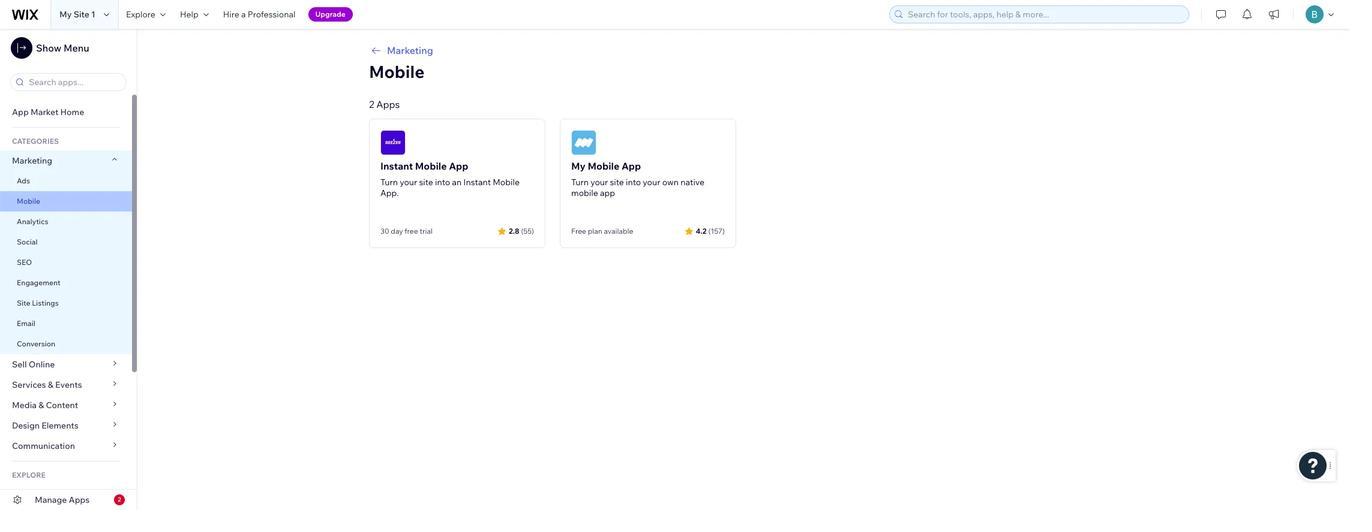 Task type: locate. For each thing, give the bounding box(es) containing it.
apps up instant mobile app  logo
[[377, 98, 400, 110]]

0 horizontal spatial your
[[400, 177, 417, 188]]

app inside "my mobile app turn your site into your own native mobile app"
[[622, 160, 641, 172]]

show
[[36, 42, 61, 54]]

0 horizontal spatial turn
[[381, 177, 398, 188]]

0 vertical spatial &
[[48, 380, 53, 391]]

1 vertical spatial apps
[[69, 495, 90, 506]]

instant down instant mobile app  logo
[[381, 160, 413, 172]]

1 horizontal spatial apps
[[377, 98, 400, 110]]

&
[[48, 380, 53, 391], [39, 400, 44, 411]]

1 horizontal spatial site
[[74, 9, 89, 20]]

events
[[55, 380, 82, 391]]

into
[[435, 177, 450, 188], [626, 177, 641, 188]]

0 horizontal spatial into
[[435, 177, 450, 188]]

my down my mobile app logo on the left of page
[[571, 160, 586, 172]]

media
[[12, 400, 37, 411]]

my for site
[[59, 9, 72, 20]]

& left events
[[48, 380, 53, 391]]

3 your from the left
[[643, 177, 661, 188]]

2 horizontal spatial app
[[622, 160, 641, 172]]

help
[[180, 9, 199, 20]]

a
[[241, 9, 246, 20]]

into inside "my mobile app turn your site into your own native mobile app"
[[626, 177, 641, 188]]

0 horizontal spatial app
[[12, 107, 29, 118]]

sell
[[12, 360, 27, 370]]

site inside "my mobile app turn your site into your own native mobile app"
[[610, 177, 624, 188]]

1
[[91, 9, 95, 20]]

into left an
[[435, 177, 450, 188]]

trial
[[420, 227, 433, 236]]

marketing
[[387, 44, 433, 56], [12, 155, 52, 166]]

2 site from the left
[[610, 177, 624, 188]]

0 vertical spatial my
[[59, 9, 72, 20]]

1 horizontal spatial turn
[[571, 177, 589, 188]]

mobile inside "my mobile app turn your site into your own native mobile app"
[[588, 160, 620, 172]]

instant
[[381, 160, 413, 172], [464, 177, 491, 188]]

marketing link
[[369, 43, 1118, 58], [0, 151, 132, 171]]

services
[[12, 380, 46, 391]]

Search for tools, apps, help & more... field
[[905, 6, 1185, 23]]

app inside the instant mobile app turn your site into an instant mobile app.
[[449, 160, 469, 172]]

design
[[12, 421, 40, 432]]

1 horizontal spatial site
[[610, 177, 624, 188]]

0 vertical spatial marketing link
[[369, 43, 1118, 58]]

0 horizontal spatial marketing
[[12, 155, 52, 166]]

app
[[12, 107, 29, 118], [449, 160, 469, 172], [622, 160, 641, 172]]

your for instant
[[400, 177, 417, 188]]

0 vertical spatial apps
[[377, 98, 400, 110]]

ads link
[[0, 171, 132, 191]]

turn
[[381, 177, 398, 188], [571, 177, 589, 188]]

your down my mobile app logo on the left of page
[[591, 177, 608, 188]]

0 horizontal spatial site
[[17, 299, 30, 308]]

marketing down 'categories'
[[12, 155, 52, 166]]

apps for manage apps
[[69, 495, 90, 506]]

mobile link
[[0, 191, 132, 212]]

site
[[74, 9, 89, 20], [17, 299, 30, 308]]

explore
[[12, 471, 46, 480]]

my inside "my mobile app turn your site into your own native mobile app"
[[571, 160, 586, 172]]

app for my mobile app
[[622, 160, 641, 172]]

marketing inside sidebar 'element'
[[12, 155, 52, 166]]

own
[[662, 177, 679, 188]]

analytics
[[17, 217, 48, 226]]

1 horizontal spatial your
[[591, 177, 608, 188]]

2 into from the left
[[626, 177, 641, 188]]

content
[[46, 400, 78, 411]]

mobile
[[571, 188, 598, 199]]

site right mobile
[[610, 177, 624, 188]]

your right app.
[[400, 177, 417, 188]]

turn inside the instant mobile app turn your site into an instant mobile app.
[[381, 177, 398, 188]]

1 vertical spatial site
[[17, 299, 30, 308]]

my site 1
[[59, 9, 95, 20]]

1 vertical spatial 2
[[118, 496, 121, 504]]

home
[[60, 107, 84, 118]]

marketing up 2 apps
[[387, 44, 433, 56]]

2 inside sidebar 'element'
[[118, 496, 121, 504]]

your left own
[[643, 177, 661, 188]]

site left an
[[419, 177, 433, 188]]

4.2 (157)
[[696, 227, 725, 236]]

2
[[369, 98, 374, 110], [118, 496, 121, 504]]

design elements
[[12, 421, 79, 432]]

0 vertical spatial marketing
[[387, 44, 433, 56]]

1 horizontal spatial 2
[[369, 98, 374, 110]]

site listings
[[17, 299, 59, 308]]

into for instant mobile app
[[435, 177, 450, 188]]

your inside the instant mobile app turn your site into an instant mobile app.
[[400, 177, 417, 188]]

an
[[452, 177, 462, 188]]

2 your from the left
[[591, 177, 608, 188]]

my left 1
[[59, 9, 72, 20]]

site inside sidebar 'element'
[[17, 299, 30, 308]]

1 your from the left
[[400, 177, 417, 188]]

1 horizontal spatial marketing
[[387, 44, 433, 56]]

30 day free trial
[[381, 227, 433, 236]]

instant mobile app turn your site into an instant mobile app.
[[381, 160, 520, 199]]

site
[[419, 177, 433, 188], [610, 177, 624, 188]]

your for my
[[591, 177, 608, 188]]

0 vertical spatial 2
[[369, 98, 374, 110]]

0 vertical spatial site
[[74, 9, 89, 20]]

your
[[400, 177, 417, 188], [591, 177, 608, 188], [643, 177, 661, 188]]

0 vertical spatial instant
[[381, 160, 413, 172]]

apps right manage
[[69, 495, 90, 506]]

my
[[59, 9, 72, 20], [571, 160, 586, 172]]

social
[[17, 238, 38, 247]]

listings
[[32, 299, 59, 308]]

site inside the instant mobile app turn your site into an instant mobile app.
[[419, 177, 433, 188]]

conversion
[[17, 340, 55, 349]]

communication
[[12, 441, 77, 452]]

app.
[[381, 188, 399, 199]]

1 turn from the left
[[381, 177, 398, 188]]

into inside the instant mobile app turn your site into an instant mobile app.
[[435, 177, 450, 188]]

manage apps
[[35, 495, 90, 506]]

1 horizontal spatial into
[[626, 177, 641, 188]]

1 vertical spatial marketing
[[12, 155, 52, 166]]

into right the app
[[626, 177, 641, 188]]

0 horizontal spatial my
[[59, 9, 72, 20]]

0 horizontal spatial apps
[[69, 495, 90, 506]]

free
[[405, 227, 418, 236]]

media & content link
[[0, 396, 132, 416]]

0 horizontal spatial &
[[39, 400, 44, 411]]

into for my mobile app
[[626, 177, 641, 188]]

explore
[[126, 9, 155, 20]]

instant mobile app  logo image
[[381, 130, 406, 155]]

turn inside "my mobile app turn your site into your own native mobile app"
[[571, 177, 589, 188]]

apps
[[377, 98, 400, 110], [69, 495, 90, 506]]

1 vertical spatial my
[[571, 160, 586, 172]]

show menu button
[[11, 37, 89, 59]]

mobile
[[369, 61, 425, 82], [415, 160, 447, 172], [588, 160, 620, 172], [493, 177, 520, 188], [17, 197, 40, 206]]

instant right an
[[464, 177, 491, 188]]

site up email
[[17, 299, 30, 308]]

professional
[[248, 9, 296, 20]]

email link
[[0, 314, 132, 334]]

1 horizontal spatial &
[[48, 380, 53, 391]]

0 horizontal spatial 2
[[118, 496, 121, 504]]

day
[[391, 227, 403, 236]]

apps inside sidebar 'element'
[[69, 495, 90, 506]]

turn left the app
[[571, 177, 589, 188]]

1 horizontal spatial my
[[571, 160, 586, 172]]

1 horizontal spatial app
[[449, 160, 469, 172]]

online
[[29, 360, 55, 370]]

site left 1
[[74, 9, 89, 20]]

1 vertical spatial &
[[39, 400, 44, 411]]

1 into from the left
[[435, 177, 450, 188]]

0 horizontal spatial site
[[419, 177, 433, 188]]

apps for 2 apps
[[377, 98, 400, 110]]

turn down instant mobile app  logo
[[381, 177, 398, 188]]

1 site from the left
[[419, 177, 433, 188]]

2 turn from the left
[[571, 177, 589, 188]]

1 vertical spatial marketing link
[[0, 151, 132, 171]]

2 horizontal spatial your
[[643, 177, 661, 188]]

1 vertical spatial instant
[[464, 177, 491, 188]]

conversion link
[[0, 334, 132, 355]]

& right media
[[39, 400, 44, 411]]

design elements link
[[0, 416, 132, 436]]

available
[[604, 227, 633, 236]]



Task type: describe. For each thing, give the bounding box(es) containing it.
30
[[381, 227, 389, 236]]

communication link
[[0, 436, 132, 457]]

app inside sidebar 'element'
[[12, 107, 29, 118]]

services & events
[[12, 380, 82, 391]]

2.8
[[509, 227, 519, 236]]

my for mobile
[[571, 160, 586, 172]]

(157)
[[709, 227, 725, 236]]

seo
[[17, 258, 32, 267]]

site for instant
[[419, 177, 433, 188]]

ads
[[17, 176, 30, 185]]

my mobile app logo image
[[571, 130, 597, 155]]

seo link
[[0, 253, 132, 273]]

native
[[681, 177, 705, 188]]

site listings link
[[0, 294, 132, 314]]

hire
[[223, 9, 239, 20]]

2 for 2
[[118, 496, 121, 504]]

email
[[17, 319, 35, 328]]

2 for 2 apps
[[369, 98, 374, 110]]

sell online link
[[0, 355, 132, 375]]

(55)
[[521, 227, 534, 236]]

help button
[[173, 0, 216, 29]]

plan
[[588, 227, 602, 236]]

app
[[600, 188, 615, 199]]

app market home link
[[0, 102, 132, 122]]

social link
[[0, 232, 132, 253]]

market
[[31, 107, 58, 118]]

hire a professional
[[223, 9, 296, 20]]

turn for instant
[[381, 177, 398, 188]]

& for content
[[39, 400, 44, 411]]

show menu
[[36, 42, 89, 54]]

engagement link
[[0, 273, 132, 294]]

upgrade button
[[308, 7, 353, 22]]

media & content
[[12, 400, 78, 411]]

free plan available
[[571, 227, 633, 236]]

app market home
[[12, 107, 84, 118]]

turn for my
[[571, 177, 589, 188]]

0 horizontal spatial instant
[[381, 160, 413, 172]]

menu
[[64, 42, 89, 54]]

hire a professional link
[[216, 0, 303, 29]]

engagement
[[17, 278, 60, 288]]

upgrade
[[315, 10, 346, 19]]

mobile inside sidebar 'element'
[[17, 197, 40, 206]]

2.8 (55)
[[509, 227, 534, 236]]

my mobile app turn your site into your own native mobile app
[[571, 160, 705, 199]]

analytics link
[[0, 212, 132, 232]]

& for events
[[48, 380, 53, 391]]

1 horizontal spatial instant
[[464, 177, 491, 188]]

site for my
[[610, 177, 624, 188]]

elements
[[42, 421, 79, 432]]

app for instant mobile app
[[449, 160, 469, 172]]

free
[[571, 227, 586, 236]]

services & events link
[[0, 375, 132, 396]]

sell online
[[12, 360, 55, 370]]

Search apps... field
[[25, 74, 122, 91]]

sidebar element
[[0, 29, 137, 511]]

manage
[[35, 495, 67, 506]]

2 apps
[[369, 98, 400, 110]]

1 horizontal spatial marketing link
[[369, 43, 1118, 58]]

categories
[[12, 137, 59, 146]]

4.2
[[696, 227, 707, 236]]

0 horizontal spatial marketing link
[[0, 151, 132, 171]]



Task type: vqa. For each thing, say whether or not it's contained in the screenshot.
content
yes



